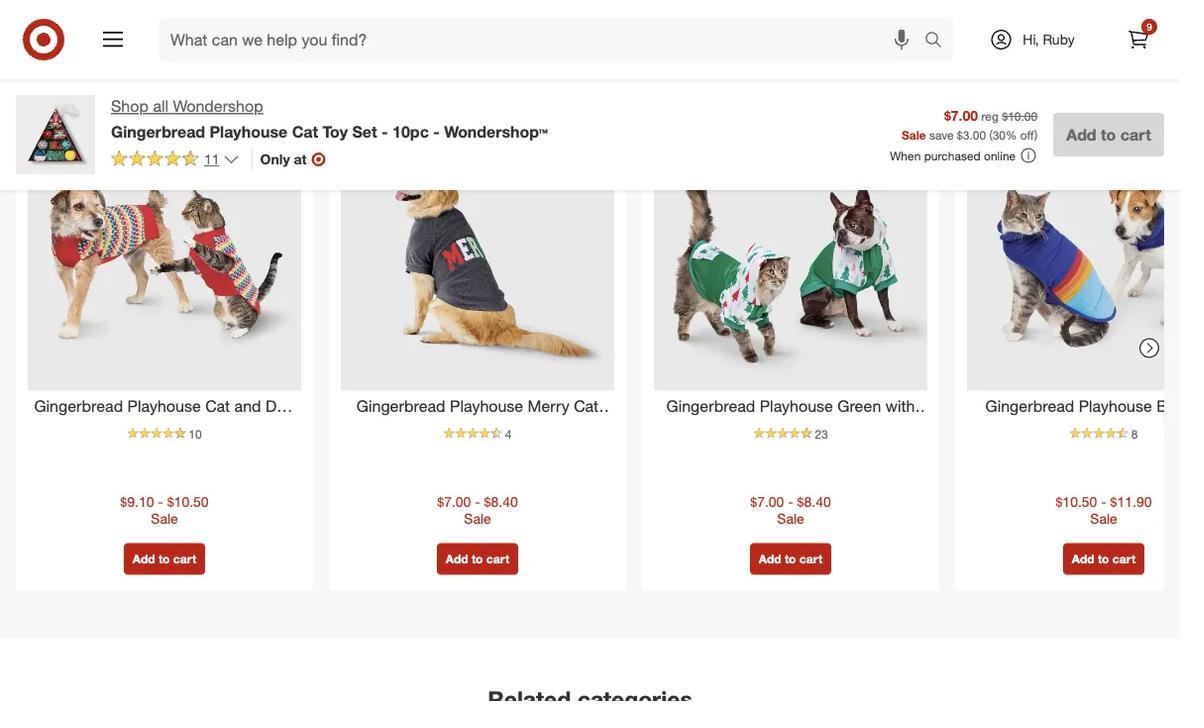 Task type: describe. For each thing, give the bounding box(es) containing it.
toy
[[323, 122, 348, 141]]

$11.90
[[1111, 494, 1153, 511]]

save
[[930, 127, 954, 142]]

(
[[990, 127, 993, 142]]

$10.50 inside $9.10 - $10.50 sale
[[167, 494, 209, 511]]

to for 4
[[472, 553, 483, 568]]

11 link
[[111, 150, 239, 172]]

gingerbread for gingerbread playhouse pet collection - wondershop™
[[398, 65, 487, 84]]

to for 23
[[785, 553, 797, 568]]

set
[[352, 122, 377, 141]]

$7.00 reg $10.00 sale save $ 3.00 ( 30 % off )
[[902, 107, 1038, 142]]

shop
[[111, 97, 149, 116]]

search
[[916, 32, 964, 51]]

hi, ruby
[[1023, 31, 1075, 48]]

%
[[1006, 127, 1018, 142]]

add for 8
[[1072, 553, 1095, 568]]

gingerbread for gingerbread playhouse cat and dog sweater - wondershop™
[[34, 397, 123, 416]]

gingerbread playhouse pet collection - wondershop™ link
[[398, 65, 782, 84]]

purchased
[[925, 148, 981, 163]]

8
[[1132, 427, 1138, 442]]

- inside $9.10 - $10.50 sale
[[158, 494, 163, 511]]

$10.50 inside $10.50 - $11.90 sale
[[1056, 494, 1098, 511]]

4
[[505, 427, 512, 442]]

$7.00 - $8.40 sale for 4
[[437, 494, 518, 528]]

off
[[1021, 127, 1035, 142]]

10pc
[[393, 122, 429, 141]]

$
[[957, 127, 963, 142]]

- inside gingerbread playhouse cat and dog sweater - wondershop™
[[141, 420, 147, 439]]

cart for 23
[[800, 553, 823, 568]]

0 vertical spatial wondershop™
[[684, 65, 782, 84]]

search button
[[916, 18, 964, 65]]

add for 23
[[759, 553, 782, 568]]

add to cart button for 10
[[124, 544, 205, 576]]

add to cart button for 4
[[437, 544, 519, 576]]

sale inside the $7.00 reg $10.00 sale save $ 3.00 ( 30 % off )
[[902, 127, 927, 142]]

cart for 8
[[1113, 553, 1136, 568]]

sale for 8
[[1091, 511, 1118, 528]]

$7.00 for 4
[[437, 494, 471, 511]]

playhouse inside shop all wondershop gingerbread playhouse cat toy set - 10pc - wondershop™
[[210, 122, 288, 141]]

)
[[1035, 127, 1038, 142]]

$7.00 inside the $7.00 reg $10.00 sale save $ 3.00 ( 30 % off )
[[945, 107, 979, 124]]

wondershop™ inside shop all wondershop gingerbread playhouse cat toy set - 10pc - wondershop™
[[444, 122, 548, 141]]

cart for 4
[[487, 553, 510, 568]]

playhouse for pet
[[492, 65, 565, 84]]

add for 4
[[446, 553, 469, 568]]

sale for 10
[[151, 511, 178, 528]]

23
[[815, 427, 828, 442]]

ruby
[[1043, 31, 1075, 48]]

only
[[260, 151, 290, 168]]

gingerbread playhouse cat and dog sweater - wondershop™
[[34, 397, 295, 439]]



Task type: locate. For each thing, give the bounding box(es) containing it.
and
[[235, 397, 261, 416]]

add for 10
[[133, 553, 155, 568]]

add to cart for 4
[[446, 553, 510, 568]]

online
[[984, 148, 1016, 163]]

2 horizontal spatial playhouse
[[492, 65, 565, 84]]

10
[[189, 427, 202, 442]]

0 horizontal spatial playhouse
[[127, 397, 201, 416]]

1 horizontal spatial cat
[[292, 122, 318, 141]]

$7.00 - $8.40 sale
[[437, 494, 518, 528], [751, 494, 832, 528]]

playhouse up the 10
[[127, 397, 201, 416]]

2 vertical spatial gingerbread
[[34, 397, 123, 416]]

$9.10 - $10.50 sale
[[120, 494, 209, 528]]

$7.00 - $8.40 sale for 23
[[751, 494, 832, 528]]

add to cart button
[[1054, 113, 1165, 157], [124, 544, 205, 576], [437, 544, 519, 576], [750, 544, 832, 576], [1064, 544, 1145, 576]]

playhouse inside gingerbread playhouse cat and dog sweater - wondershop™
[[127, 397, 201, 416]]

2 $8.40 from the left
[[798, 494, 832, 511]]

hi,
[[1023, 31, 1040, 48]]

0 vertical spatial playhouse
[[492, 65, 565, 84]]

add to cart for 10
[[133, 553, 196, 568]]

add to cart
[[1067, 125, 1152, 144], [133, 553, 196, 568], [446, 553, 510, 568], [759, 553, 823, 568], [1072, 553, 1136, 568]]

2 vertical spatial playhouse
[[127, 397, 201, 416]]

dog
[[266, 397, 295, 416]]

- inside $10.50 - $11.90 sale
[[1102, 494, 1107, 511]]

cat
[[292, 122, 318, 141], [205, 397, 230, 416]]

2 $7.00 - $8.40 sale from the left
[[751, 494, 832, 528]]

$7.00 - $8.40 sale down 4
[[437, 494, 518, 528]]

1 vertical spatial cat
[[205, 397, 230, 416]]

$10.50
[[167, 494, 209, 511], [1056, 494, 1098, 511]]

add to cart button for 23
[[750, 544, 832, 576]]

1 horizontal spatial playhouse
[[210, 122, 288, 141]]

0 vertical spatial cat
[[292, 122, 318, 141]]

-
[[673, 65, 679, 84], [382, 122, 388, 141], [434, 122, 440, 141], [141, 420, 147, 439], [158, 494, 163, 511], [475, 494, 481, 511], [788, 494, 794, 511], [1102, 494, 1107, 511]]

pet
[[570, 65, 593, 84]]

gingerbread down 'all'
[[111, 122, 205, 141]]

0 horizontal spatial $7.00
[[437, 494, 471, 511]]

gingerbread inside gingerbread playhouse cat and dog sweater - wondershop™
[[34, 397, 123, 416]]

2 $10.50 from the left
[[1056, 494, 1098, 511]]

wondershop™
[[684, 65, 782, 84], [444, 122, 548, 141], [152, 420, 251, 439]]

gingerbread up sweater
[[34, 397, 123, 416]]

9 link
[[1117, 18, 1161, 61]]

$10.00
[[1003, 109, 1038, 124]]

sale inside $9.10 - $10.50 sale
[[151, 511, 178, 528]]

playhouse down what can we help you find? suggestions appear below search field
[[492, 65, 565, 84]]

1 $7.00 - $8.40 sale from the left
[[437, 494, 518, 528]]

0 horizontal spatial cat
[[205, 397, 230, 416]]

sale for 4
[[464, 511, 491, 528]]

sale
[[902, 127, 927, 142], [151, 511, 178, 528], [464, 511, 491, 528], [778, 511, 805, 528], [1091, 511, 1118, 528]]

$10.50 right $9.10
[[167, 494, 209, 511]]

3.00
[[963, 127, 987, 142]]

cart for 10
[[173, 553, 196, 568]]

2 horizontal spatial wondershop™
[[684, 65, 782, 84]]

gingerbread playhouse cat and dog sweater - wondershop™ image
[[28, 118, 301, 392]]

1 horizontal spatial wondershop™
[[444, 122, 548, 141]]

when purchased online
[[890, 148, 1016, 163]]

when
[[890, 148, 921, 163]]

add to cart for 23
[[759, 553, 823, 568]]

30
[[993, 127, 1006, 142]]

$8.40
[[484, 494, 518, 511], [798, 494, 832, 511]]

cat inside gingerbread playhouse cat and dog sweater - wondershop™
[[205, 397, 230, 416]]

1 horizontal spatial $7.00
[[751, 494, 785, 511]]

wondershop™ inside gingerbread playhouse cat and dog sweater - wondershop™
[[152, 420, 251, 439]]

1 vertical spatial wondershop™
[[444, 122, 548, 141]]

0 horizontal spatial $8.40
[[484, 494, 518, 511]]

1 vertical spatial gingerbread
[[111, 122, 205, 141]]

0 horizontal spatial wondershop™
[[152, 420, 251, 439]]

$8.40 down 23
[[798, 494, 832, 511]]

$7.00
[[945, 107, 979, 124], [437, 494, 471, 511], [751, 494, 785, 511]]

gingerbread playhouse merry cat and dog sweatshirt - gray - wondershop™ image
[[341, 118, 615, 392]]

What can we help you find? suggestions appear below search field
[[159, 18, 930, 61]]

0 horizontal spatial $10.50
[[167, 494, 209, 511]]

wondershop
[[173, 97, 263, 116]]

$7.00 - $8.40 sale down 23
[[751, 494, 832, 528]]

1 horizontal spatial $7.00 - $8.40 sale
[[751, 494, 832, 528]]

$8.40 for 23
[[798, 494, 832, 511]]

$8.40 down 4
[[484, 494, 518, 511]]

2 vertical spatial wondershop™
[[152, 420, 251, 439]]

1 horizontal spatial $8.40
[[798, 494, 832, 511]]

sweater
[[79, 420, 137, 439]]

1 $10.50 from the left
[[167, 494, 209, 511]]

11
[[204, 151, 220, 168]]

2 horizontal spatial $7.00
[[945, 107, 979, 124]]

gingerbread
[[398, 65, 487, 84], [111, 122, 205, 141], [34, 397, 123, 416]]

cat left and
[[205, 397, 230, 416]]

1 $8.40 from the left
[[484, 494, 518, 511]]

sale inside $10.50 - $11.90 sale
[[1091, 511, 1118, 528]]

cat inside shop all wondershop gingerbread playhouse cat toy set - 10pc - wondershop™
[[292, 122, 318, 141]]

add
[[1067, 125, 1097, 144], [133, 553, 155, 568], [446, 553, 469, 568], [759, 553, 782, 568], [1072, 553, 1095, 568]]

playhouse for cat
[[127, 397, 201, 416]]

gingerbread playhouse green with trees cat and dog hoodie - wondershop™ image
[[654, 118, 928, 392]]

cat up at
[[292, 122, 318, 141]]

shop all wondershop gingerbread playhouse cat toy set - 10pc - wondershop™
[[111, 97, 548, 141]]

gingerbread inside shop all wondershop gingerbread playhouse cat toy set - 10pc - wondershop™
[[111, 122, 205, 141]]

to for 10
[[159, 553, 170, 568]]

1 vertical spatial playhouse
[[210, 122, 288, 141]]

add to cart button for 8
[[1064, 544, 1145, 576]]

playhouse up only
[[210, 122, 288, 141]]

sale for 23
[[778, 511, 805, 528]]

playhouse
[[492, 65, 565, 84], [210, 122, 288, 141], [127, 397, 201, 416]]

gingerbread up 10pc
[[398, 65, 487, 84]]

collection
[[597, 65, 669, 84]]

all
[[153, 97, 169, 116]]

cart
[[1121, 125, 1152, 144], [173, 553, 196, 568], [487, 553, 510, 568], [800, 553, 823, 568], [1113, 553, 1136, 568]]

$7.00 for 23
[[751, 494, 785, 511]]

to for 8
[[1098, 553, 1110, 568]]

reg
[[982, 109, 999, 124]]

only at
[[260, 151, 307, 168]]

to
[[1101, 125, 1117, 144], [159, 553, 170, 568], [472, 553, 483, 568], [785, 553, 797, 568], [1098, 553, 1110, 568]]

9
[[1147, 20, 1153, 33]]

0 vertical spatial gingerbread
[[398, 65, 487, 84]]

1 horizontal spatial $10.50
[[1056, 494, 1098, 511]]

gingerbread playhouse pet collection - wondershop™
[[398, 65, 782, 84]]

0 horizontal spatial $7.00 - $8.40 sale
[[437, 494, 518, 528]]

image of gingerbread playhouse cat toy set - 10pc - wondershop™ image
[[16, 95, 95, 174]]

$10.50 left $11.90
[[1056, 494, 1098, 511]]

$9.10
[[120, 494, 154, 511]]

at
[[294, 151, 307, 168]]

gingerbread playhouse blue with stripes cat and dog fleece vest - wondershop™ image
[[968, 118, 1181, 392]]

add to cart for 8
[[1072, 553, 1136, 568]]

$10.50 - $11.90 sale
[[1056, 494, 1153, 528]]

$8.40 for 4
[[484, 494, 518, 511]]



Task type: vqa. For each thing, say whether or not it's contained in the screenshot.
- within the Gingerbread Playhouse Cat and Dog Sweater - Wondershop™
yes



